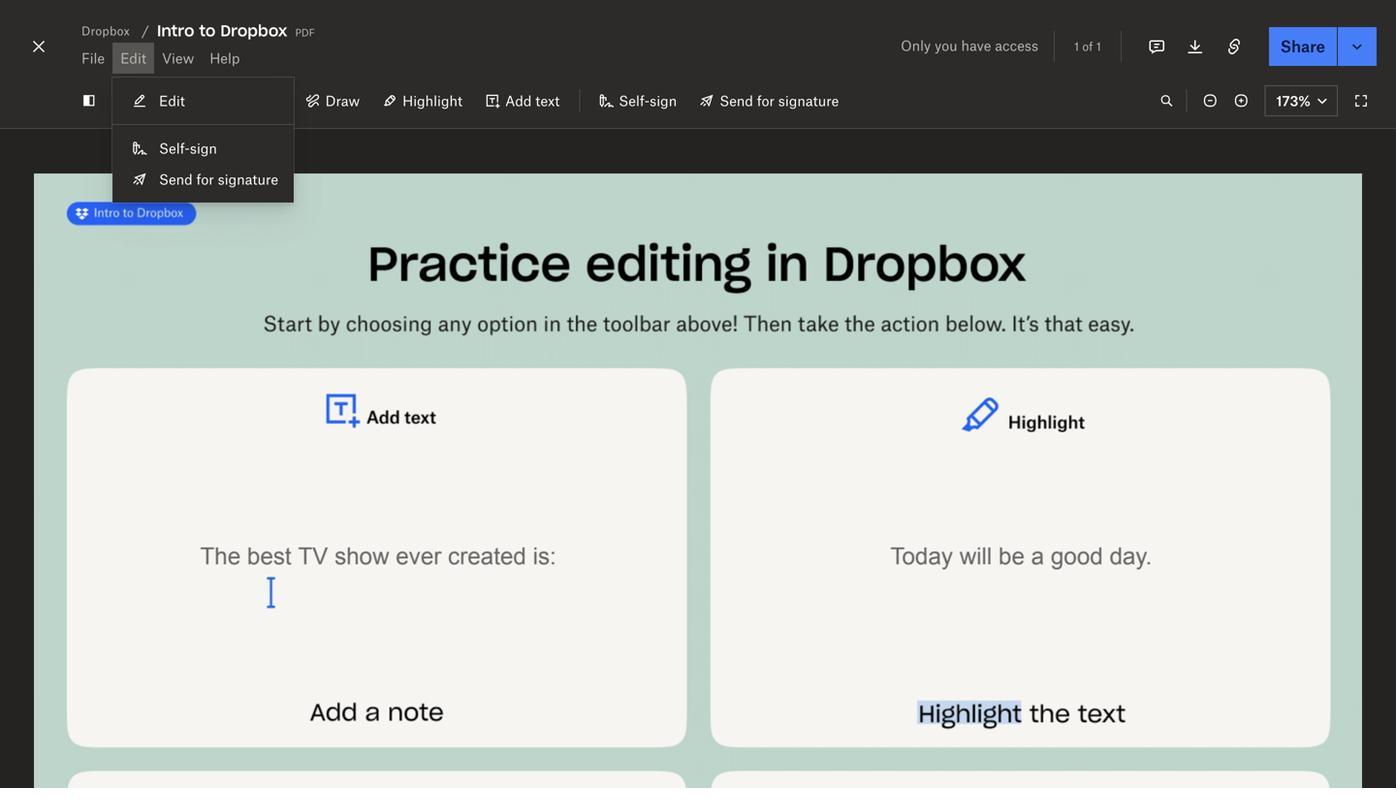 Task type: vqa. For each thing, say whether or not it's contained in the screenshot.
"Dropbox" IMAGE
no



Task type: locate. For each thing, give the bounding box(es) containing it.
signature inside button
[[779, 93, 839, 109]]

0 vertical spatial for
[[757, 93, 775, 109]]

send for signature button
[[689, 85, 851, 116]]

menu
[[113, 78, 294, 203]]

1 vertical spatial for
[[196, 171, 214, 188]]

1 horizontal spatial sign
[[650, 93, 677, 109]]

edit down view popup button
[[159, 93, 185, 109]]

1 horizontal spatial send for signature
[[720, 93, 839, 109]]

1 vertical spatial self-sign
[[159, 140, 217, 157]]

draw
[[326, 93, 360, 109]]

page
[[113, 94, 140, 108]]

1 vertical spatial send for signature
[[159, 171, 278, 188]]

0 horizontal spatial signature
[[218, 171, 278, 188]]

0 vertical spatial signature
[[779, 93, 839, 109]]

0 vertical spatial self-sign
[[619, 93, 677, 109]]

1 horizontal spatial dropbox
[[220, 21, 288, 41]]

1 horizontal spatial signature
[[779, 93, 839, 109]]

file button
[[74, 43, 113, 74]]

send for signature
[[720, 93, 839, 109], [159, 171, 278, 188]]

1 horizontal spatial for
[[757, 93, 775, 109]]

0 horizontal spatial sign
[[190, 140, 217, 157]]

of
[[1083, 39, 1094, 54], [153, 94, 164, 108]]

send inside menu item
[[159, 171, 193, 188]]

for
[[757, 93, 775, 109], [196, 171, 214, 188]]

send
[[720, 93, 754, 109], [159, 171, 193, 188]]

1 horizontal spatial self-
[[619, 93, 650, 109]]

self- right text
[[619, 93, 650, 109]]

dropbox up help dropdown button
[[220, 21, 288, 41]]

0 horizontal spatial for
[[196, 171, 214, 188]]

self-
[[619, 93, 650, 109], [159, 140, 190, 157]]

intro
[[157, 21, 194, 41]]

0 horizontal spatial 1
[[143, 94, 150, 108]]

1 vertical spatial send
[[159, 171, 193, 188]]

1
[[1075, 39, 1080, 54], [1097, 39, 1102, 54], [143, 94, 150, 108]]

signature
[[779, 93, 839, 109], [218, 171, 278, 188]]

send for signature inside button
[[720, 93, 839, 109]]

edit down /
[[120, 50, 146, 66]]

edit inside edit popup button
[[120, 50, 146, 66]]

0 vertical spatial self-
[[619, 93, 650, 109]]

edit
[[120, 50, 146, 66], [159, 93, 185, 109]]

0 horizontal spatial send for signature
[[159, 171, 278, 188]]

1 vertical spatial self-
[[159, 140, 190, 157]]

of right access
[[1083, 39, 1094, 54]]

signature inside menu item
[[218, 171, 278, 188]]

0 horizontal spatial self-
[[159, 140, 190, 157]]

0 horizontal spatial dropbox
[[81, 24, 130, 38]]

add
[[505, 93, 532, 109]]

file
[[81, 50, 105, 66]]

2 horizontal spatial 1
[[1097, 39, 1102, 54]]

0 vertical spatial sign
[[650, 93, 677, 109]]

1 vertical spatial signature
[[218, 171, 278, 188]]

1 vertical spatial edit
[[159, 93, 185, 109]]

/
[[142, 23, 149, 39]]

0 horizontal spatial edit
[[120, 50, 146, 66]]

0 vertical spatial of
[[1083, 39, 1094, 54]]

1 vertical spatial sign
[[190, 140, 217, 157]]

send for signature menu item
[[113, 164, 294, 195]]

0 horizontal spatial of
[[153, 94, 164, 108]]

self-sign button
[[588, 85, 689, 116]]

text
[[536, 93, 560, 109]]

self-sign menu item
[[113, 133, 294, 164]]

access
[[995, 37, 1039, 54]]

help
[[210, 50, 240, 66]]

sign
[[650, 93, 677, 109], [190, 140, 217, 157]]

menu containing edit
[[113, 78, 294, 203]]

have
[[962, 37, 992, 54]]

0 vertical spatial send for signature
[[720, 93, 839, 109]]

0 horizontal spatial send
[[159, 171, 193, 188]]

1 horizontal spatial of
[[1083, 39, 1094, 54]]

0 vertical spatial send
[[720, 93, 754, 109]]

1 horizontal spatial edit
[[159, 93, 185, 109]]

0 vertical spatial edit
[[120, 50, 146, 66]]

page 1 of 2
[[113, 94, 174, 108]]

sign inside button
[[650, 93, 677, 109]]

self- up send for signature menu item
[[159, 140, 190, 157]]

dropbox up file popup button
[[81, 24, 130, 38]]

share
[[1281, 37, 1326, 56]]

of left 2
[[153, 94, 164, 108]]

0 horizontal spatial self-sign
[[159, 140, 217, 157]]

self- inside button
[[619, 93, 650, 109]]

dropbox
[[220, 21, 288, 41], [81, 24, 130, 38]]

1 horizontal spatial send
[[720, 93, 754, 109]]

self-sign
[[619, 93, 677, 109], [159, 140, 217, 157]]

self- inside menu item
[[159, 140, 190, 157]]

only you have access
[[901, 37, 1039, 54]]

1 horizontal spatial self-sign
[[619, 93, 677, 109]]

view button
[[154, 43, 202, 74]]



Task type: describe. For each thing, give the bounding box(es) containing it.
send for signature inside menu item
[[159, 171, 278, 188]]

intro to dropbox.pdf image
[[34, 174, 1363, 789]]

draw button
[[294, 85, 372, 116]]

add text
[[505, 93, 560, 109]]

/ intro to dropbox pdf
[[142, 21, 315, 41]]

send inside button
[[720, 93, 754, 109]]

1 vertical spatial of
[[153, 94, 164, 108]]

self-sign inside menu item
[[159, 140, 217, 157]]

share button
[[1269, 27, 1338, 66]]

2
[[167, 94, 174, 108]]

pdf
[[295, 23, 315, 39]]

1 of 1
[[1075, 39, 1102, 54]]

edit inside edit menu item
[[159, 93, 185, 109]]

close image
[[27, 31, 50, 62]]

dropbox inside dropdown button
[[81, 24, 130, 38]]

173%
[[1277, 93, 1311, 109]]

you
[[935, 37, 958, 54]]

to
[[199, 21, 216, 41]]

add text button
[[474, 85, 572, 116]]

edit button
[[113, 43, 154, 74]]

173% button
[[1265, 85, 1339, 116]]

only
[[901, 37, 931, 54]]

1 horizontal spatial 1
[[1075, 39, 1080, 54]]

sign inside menu item
[[190, 140, 217, 157]]

highlight
[[403, 93, 463, 109]]

for inside button
[[757, 93, 775, 109]]

view
[[162, 50, 194, 66]]

highlight button
[[372, 85, 474, 116]]

for inside menu item
[[196, 171, 214, 188]]

edit menu item
[[113, 85, 294, 116]]

help button
[[202, 43, 248, 74]]

self-sign inside button
[[619, 93, 677, 109]]

dropbox button
[[74, 19, 138, 43]]



